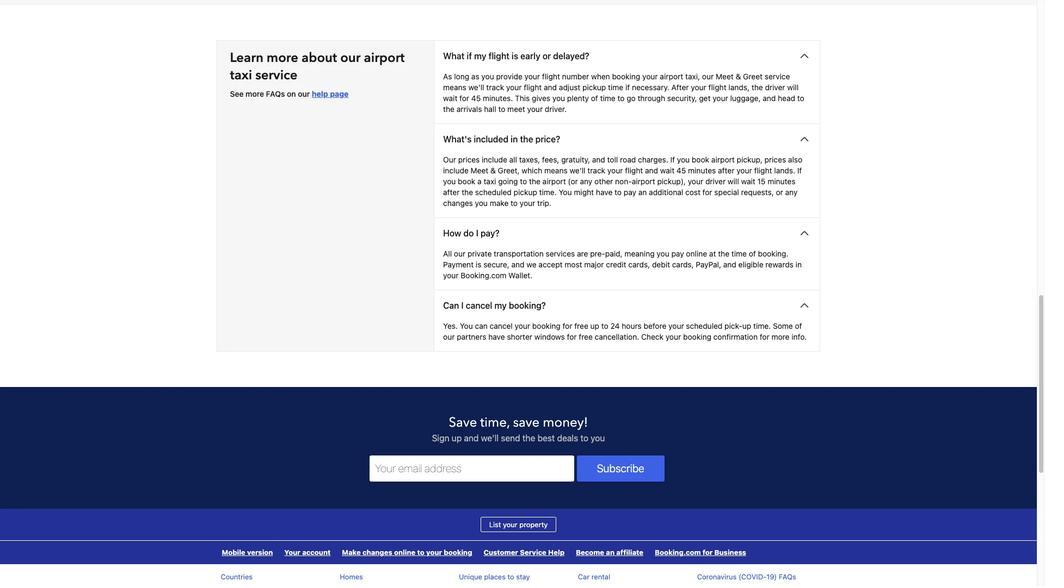 Task type: locate. For each thing, give the bounding box(es) containing it.
is left early
[[512, 51, 518, 61]]

you inside all our private transportation services are pre-paid, meaning you pay online at the time of booking. payment is secure, and we accept most major credit cards, debit cards, paypal, and eligible rewards in your booking.com wallet.
[[657, 249, 669, 259]]

flight up adjust
[[542, 72, 560, 81]]

up right sign
[[452, 434, 462, 444]]

& up lands,
[[736, 72, 741, 81]]

if up go
[[625, 83, 630, 92]]

2 cards, from the left
[[672, 260, 694, 270]]

for right 'windows' on the right of the page
[[567, 333, 577, 342]]

wait inside as long as you provide your flight number when booking your airport taxi, our meet & greet service means we'll track your flight and adjust pickup time if necessary. after your flight lands, the driver will wait for 45 minutes. this gives you plenty of time to go through security, get your luggage, and head to the arrivals hall to meet your driver.
[[443, 94, 457, 103]]

to inside make changes online to your booking link
[[417, 549, 424, 557]]

track inside as long as you provide your flight number when booking your airport taxi, our meet & greet service means we'll track your flight and adjust pickup time if necessary. after your flight lands, the driver will wait for 45 minutes. this gives you plenty of time to go through security, get your luggage, and head to the arrivals hall to meet your driver.
[[486, 83, 504, 92]]

booking.com inside booking.com for business link
[[655, 549, 701, 557]]

track up 'minutes.' on the left
[[486, 83, 504, 92]]

for right cost
[[703, 188, 712, 197]]

1 vertical spatial time.
[[753, 322, 771, 331]]

0 horizontal spatial means
[[443, 83, 466, 92]]

an left affiliate
[[606, 549, 615, 557]]

eligible
[[739, 260, 764, 270]]

1 vertical spatial we'll
[[570, 166, 585, 175]]

how do i pay? button
[[434, 218, 820, 249]]

0 vertical spatial taxi
[[230, 66, 252, 84]]

0 vertical spatial booking.com
[[461, 271, 506, 280]]

1 horizontal spatial have
[[596, 188, 613, 197]]

the up taxes,
[[520, 135, 533, 144]]

what's
[[443, 135, 472, 144]]

pickup down when
[[583, 83, 606, 92]]

0 horizontal spatial cards,
[[628, 260, 650, 270]]

if down also in the top of the page
[[797, 166, 802, 175]]

1 horizontal spatial track
[[588, 166, 605, 175]]

0 vertical spatial you
[[559, 188, 572, 197]]

1 vertical spatial changes
[[363, 549, 392, 557]]

flight up "get"
[[709, 83, 727, 92]]

hours
[[622, 322, 642, 331]]

gratuity,
[[561, 155, 590, 164]]

0 horizontal spatial is
[[476, 260, 481, 270]]

1 vertical spatial taxi
[[484, 177, 496, 186]]

0 vertical spatial an
[[638, 188, 647, 197]]

in inside dropdown button
[[511, 135, 518, 144]]

1 horizontal spatial of
[[749, 249, 756, 259]]

flight inside dropdown button
[[489, 51, 510, 61]]

2 vertical spatial we'll
[[481, 434, 499, 444]]

0 vertical spatial include
[[482, 155, 507, 164]]

flight up gives
[[524, 83, 542, 92]]

save time, save money! footer
[[0, 387, 1037, 588]]

0 vertical spatial my
[[474, 51, 486, 61]]

airport
[[364, 49, 405, 67], [660, 72, 683, 81], [711, 155, 735, 164], [543, 177, 566, 186], [632, 177, 655, 186]]

1 horizontal spatial my
[[495, 301, 507, 311]]

navigation
[[216, 542, 752, 565]]

driver inside as long as you provide your flight number when booking your airport taxi, our meet & greet service means we'll track your flight and adjust pickup time if necessary. after your flight lands, the driver will wait for 45 minutes. this gives you plenty of time to go through security, get your luggage, and head to the arrivals hall to meet your driver.
[[765, 83, 785, 92]]

if
[[467, 51, 472, 61], [625, 83, 630, 92]]

mobile
[[222, 549, 245, 557]]

more inside yes. you can cancel your booking for free up to 24 hours before your scheduled pick-up time. some of our partners have shorter windows for free cancellation. check your booking confirmation for more info.
[[772, 333, 790, 342]]

means inside our prices include all taxes, fees, gratuity, and toll road charges. if you book airport pickup, prices also include meet & greet, which means we'll track your flight and wait 45 minutes after your flight lands. if you book a taxi going to the airport (or any other non-airport pickup), your driver will wait 15 minutes after the scheduled pickup time. you might have to pay an additional cost for special requests, or any changes you make to your trip.
[[544, 166, 568, 175]]

0 horizontal spatial meet
[[471, 166, 488, 175]]

changes inside our prices include all taxes, fees, gratuity, and toll road charges. if you book airport pickup, prices also include meet & greet, which means we'll track your flight and wait 45 minutes after your flight lands. if you book a taxi going to the airport (or any other non-airport pickup), your driver will wait 15 minutes after the scheduled pickup time. you might have to pay an additional cost for special requests, or any changes you make to your trip.
[[443, 199, 473, 208]]

1 vertical spatial in
[[796, 260, 802, 270]]

more down some
[[772, 333, 790, 342]]

0 vertical spatial means
[[443, 83, 466, 92]]

our right on
[[298, 89, 310, 99]]

we'll down as
[[468, 83, 484, 92]]

subscribe button
[[577, 456, 665, 482]]

confirmation
[[713, 333, 758, 342]]

all
[[443, 249, 452, 259]]

online left "at"
[[686, 249, 707, 259]]

do
[[463, 229, 474, 238]]

wait up arrivals at the left
[[443, 94, 457, 103]]

1 horizontal spatial &
[[736, 72, 741, 81]]

time. left some
[[753, 322, 771, 331]]

and inside save time, save money! sign up and we'll send the best deals to you
[[464, 434, 479, 444]]

cancellation.
[[595, 333, 639, 342]]

up left 24
[[590, 322, 599, 331]]

0 horizontal spatial scheduled
[[475, 188, 512, 197]]

if right what on the left of the page
[[467, 51, 472, 61]]

45 up pickup), on the top right of the page
[[677, 166, 686, 175]]

0 horizontal spatial online
[[394, 549, 416, 557]]

if
[[670, 155, 675, 164], [797, 166, 802, 175]]

0 vertical spatial pay
[[624, 188, 636, 197]]

of right plenty
[[591, 94, 598, 103]]

booking down what if my flight is early or delayed? dropdown button
[[612, 72, 640, 81]]

service up on
[[255, 66, 298, 84]]

cancel up can
[[466, 301, 492, 311]]

0 horizontal spatial pickup
[[514, 188, 537, 197]]

how do i pay? element
[[434, 249, 820, 290]]

after up special on the top of page
[[718, 166, 735, 175]]

will inside our prices include all taxes, fees, gratuity, and toll road charges. if you book airport pickup, prices also include meet & greet, which means we'll track your flight and wait 45 minutes after your flight lands. if you book a taxi going to the airport (or any other non-airport pickup), your driver will wait 15 minutes after the scheduled pickup time. you might have to pay an additional cost for special requests, or any changes you make to your trip.
[[728, 177, 739, 186]]

1 vertical spatial time
[[600, 94, 616, 103]]

0 vertical spatial driver
[[765, 83, 785, 92]]

after
[[718, 166, 735, 175], [443, 188, 460, 197]]

for right confirmation at right
[[760, 333, 770, 342]]

our up payment
[[454, 249, 466, 259]]

before
[[644, 322, 667, 331]]

1 vertical spatial if
[[625, 83, 630, 92]]

1 horizontal spatial an
[[638, 188, 647, 197]]

our
[[340, 49, 361, 67], [702, 72, 714, 81], [298, 89, 310, 99], [454, 249, 466, 259], [443, 333, 455, 342]]

pickup inside our prices include all taxes, fees, gratuity, and toll road charges. if you book airport pickup, prices also include meet & greet, which means we'll track your flight and wait 45 minutes after your flight lands. if you book a taxi going to the airport (or any other non-airport pickup), your driver will wait 15 minutes after the scheduled pickup time. you might have to pay an additional cost for special requests, or any changes you make to your trip.
[[514, 188, 537, 197]]

2 prices from the left
[[765, 155, 786, 164]]

make changes online to your booking
[[342, 549, 472, 557]]

up up confirmation at right
[[742, 322, 751, 331]]

if right "charges." at the right of the page
[[670, 155, 675, 164]]

1 vertical spatial an
[[606, 549, 615, 557]]

time. inside our prices include all taxes, fees, gratuity, and toll road charges. if you book airport pickup, prices also include meet & greet, which means we'll track your flight and wait 45 minutes after your flight lands. if you book a taxi going to the airport (or any other non-airport pickup), your driver will wait 15 minutes after the scheduled pickup time. you might have to pay an additional cost for special requests, or any changes you make to your trip.
[[539, 188, 557, 197]]

for up arrivals at the left
[[460, 94, 469, 103]]

0 vertical spatial in
[[511, 135, 518, 144]]

of up eligible
[[749, 249, 756, 259]]

1 horizontal spatial book
[[692, 155, 709, 164]]

track up other
[[588, 166, 605, 175]]

meet inside as long as you provide your flight number when booking your airport taxi, our meet & greet service means we'll track your flight and adjust pickup time if necessary. after your flight lands, the driver will wait for 45 minutes. this gives you plenty of time to go through security, get your luggage, and head to the arrivals hall to meet your driver.
[[716, 72, 734, 81]]

1 horizontal spatial scheduled
[[686, 322, 723, 331]]

faqs right 19)
[[779, 573, 796, 582]]

property
[[519, 521, 548, 530]]

scheduled up make
[[475, 188, 512, 197]]

0 vertical spatial meet
[[716, 72, 734, 81]]

debit
[[652, 260, 670, 270]]

0 vertical spatial minutes
[[688, 166, 716, 175]]

book up cost
[[692, 155, 709, 164]]

1 horizontal spatial meet
[[716, 72, 734, 81]]

cancel inside yes. you can cancel your booking for free up to 24 hours before your scheduled pick-up time. some of our partners have shorter windows for free cancellation. check your booking confirmation for more info.
[[490, 322, 513, 331]]

scheduled inside our prices include all taxes, fees, gratuity, and toll road charges. if you book airport pickup, prices also include meet & greet, which means we'll track your flight and wait 45 minutes after your flight lands. if you book a taxi going to the airport (or any other non-airport pickup), your driver will wait 15 minutes after the scheduled pickup time. you might have to pay an additional cost for special requests, or any changes you make to your trip.
[[475, 188, 512, 197]]

changes right make
[[363, 549, 392, 557]]

my up as
[[474, 51, 486, 61]]

security,
[[667, 94, 697, 103]]

scheduled inside yes. you can cancel your booking for free up to 24 hours before your scheduled pick-up time. some of our partners have shorter windows for free cancellation. check your booking confirmation for more info.
[[686, 322, 723, 331]]

1 horizontal spatial in
[[796, 260, 802, 270]]

flight
[[489, 51, 510, 61], [542, 72, 560, 81], [524, 83, 542, 92], [709, 83, 727, 92], [625, 166, 643, 175], [754, 166, 772, 175]]

taxi inside our prices include all taxes, fees, gratuity, and toll road charges. if you book airport pickup, prices also include meet & greet, which means we'll track your flight and wait 45 minutes after your flight lands. if you book a taxi going to the airport (or any other non-airport pickup), your driver will wait 15 minutes after the scheduled pickup time. you might have to pay an additional cost for special requests, or any changes you make to your trip.
[[484, 177, 496, 186]]

homes
[[340, 573, 363, 582]]

0 vertical spatial 45
[[471, 94, 481, 103]]

after down our on the left of the page
[[443, 188, 460, 197]]

online inside navigation
[[394, 549, 416, 557]]

pay inside all our private transportation services are pre-paid, meaning you pay online at the time of booking. payment is secure, and we accept most major credit cards, debit cards, paypal, and eligible rewards in your booking.com wallet.
[[671, 249, 684, 259]]

an left additional
[[638, 188, 647, 197]]

service
[[255, 66, 298, 84], [765, 72, 790, 81]]

driver.
[[545, 105, 567, 114]]

1 horizontal spatial changes
[[443, 199, 473, 208]]

0 horizontal spatial track
[[486, 83, 504, 92]]

or right requests,
[[776, 188, 783, 197]]

pay
[[624, 188, 636, 197], [671, 249, 684, 259]]

1 vertical spatial of
[[749, 249, 756, 259]]

0 horizontal spatial wait
[[443, 94, 457, 103]]

1 horizontal spatial cards,
[[672, 260, 694, 270]]

0 horizontal spatial or
[[543, 51, 551, 61]]

of inside all our private transportation services are pre-paid, meaning you pay online at the time of booking. payment is secure, and we accept most major credit cards, debit cards, paypal, and eligible rewards in your booking.com wallet.
[[749, 249, 756, 259]]

special
[[714, 188, 739, 197]]

and
[[544, 83, 557, 92], [763, 94, 776, 103], [592, 155, 605, 164], [645, 166, 658, 175], [511, 260, 525, 270], [723, 260, 736, 270], [464, 434, 479, 444]]

wait up pickup), on the top right of the page
[[660, 166, 675, 175]]

might
[[574, 188, 594, 197]]

my left booking?
[[495, 301, 507, 311]]

in right rewards
[[796, 260, 802, 270]]

and up gives
[[544, 83, 557, 92]]

private
[[468, 249, 492, 259]]

(covid-
[[739, 573, 767, 582]]

0 vertical spatial we'll
[[468, 83, 484, 92]]

send
[[501, 434, 520, 444]]

to
[[618, 94, 625, 103], [797, 94, 804, 103], [498, 105, 505, 114], [520, 177, 527, 186], [615, 188, 622, 197], [511, 199, 518, 208], [601, 322, 608, 331], [581, 434, 588, 444], [417, 549, 424, 557], [508, 573, 514, 582]]

you
[[481, 72, 494, 81], [552, 94, 565, 103], [677, 155, 690, 164], [443, 177, 456, 186], [475, 199, 488, 208], [657, 249, 669, 259], [591, 434, 605, 444]]

our down yes.
[[443, 333, 455, 342]]

the down save
[[523, 434, 535, 444]]

you down (or
[[559, 188, 572, 197]]

is inside dropdown button
[[512, 51, 518, 61]]

service inside as long as you provide your flight number when booking your airport taxi, our meet & greet service means we'll track your flight and adjust pickup time if necessary. after your flight lands, the driver will wait for 45 minutes. this gives you plenty of time to go through security, get your luggage, and head to the arrivals hall to meet your driver.
[[765, 72, 790, 81]]

faqs left on
[[266, 89, 285, 99]]

1 vertical spatial you
[[460, 322, 473, 331]]

0 vertical spatial after
[[718, 166, 735, 175]]

any up might
[[580, 177, 592, 186]]

2 horizontal spatial of
[[795, 322, 802, 331]]

meet up a
[[471, 166, 488, 175]]

1 vertical spatial cancel
[[490, 322, 513, 331]]

is down private
[[476, 260, 481, 270]]

0 vertical spatial or
[[543, 51, 551, 61]]

cancel right can
[[490, 322, 513, 331]]

changes inside navigation
[[363, 549, 392, 557]]

booking inside as long as you provide your flight number when booking your airport taxi, our meet & greet service means we'll track your flight and adjust pickup time if necessary. after your flight lands, the driver will wait for 45 minutes. this gives you plenty of time to go through security, get your luggage, and head to the arrivals hall to meet your driver.
[[612, 72, 640, 81]]

of
[[591, 94, 598, 103], [749, 249, 756, 259], [795, 322, 802, 331]]

track inside our prices include all taxes, fees, gratuity, and toll road charges. if you book airport pickup, prices also include meet & greet, which means we'll track your flight and wait 45 minutes after your flight lands. if you book a taxi going to the airport (or any other non-airport pickup), your driver will wait 15 minutes after the scheduled pickup time. you might have to pay an additional cost for special requests, or any changes you make to your trip.
[[588, 166, 605, 175]]

1 horizontal spatial will
[[787, 83, 799, 92]]

the left arrivals at the left
[[443, 105, 455, 114]]

scheduled left "pick-"
[[686, 322, 723, 331]]

1 vertical spatial 45
[[677, 166, 686, 175]]

also
[[788, 155, 803, 164]]

1 horizontal spatial pay
[[671, 249, 684, 259]]

booking.com down secure,
[[461, 271, 506, 280]]

1 vertical spatial free
[[579, 333, 593, 342]]

prices right our on the left of the page
[[458, 155, 480, 164]]

non-
[[615, 177, 632, 186]]

scheduled
[[475, 188, 512, 197], [686, 322, 723, 331]]

1 horizontal spatial prices
[[765, 155, 786, 164]]

0 vertical spatial &
[[736, 72, 741, 81]]

gives
[[532, 94, 550, 103]]

booking left confirmation at right
[[683, 333, 711, 342]]

time
[[608, 83, 623, 92], [600, 94, 616, 103], [732, 249, 747, 259]]

of inside as long as you provide your flight number when booking your airport taxi, our meet & greet service means we'll track your flight and adjust pickup time if necessary. after your flight lands, the driver will wait for 45 minutes. this gives you plenty of time to go through security, get your luggage, and head to the arrivals hall to meet your driver.
[[591, 94, 598, 103]]

& left greet, on the left of page
[[491, 166, 496, 175]]

if inside dropdown button
[[467, 51, 472, 61]]

minutes
[[688, 166, 716, 175], [768, 177, 796, 186]]

free
[[574, 322, 588, 331], [579, 333, 593, 342]]

have left shorter
[[488, 333, 505, 342]]

0 horizontal spatial up
[[452, 434, 462, 444]]

more right see
[[246, 89, 264, 99]]

1 vertical spatial pay
[[671, 249, 684, 259]]

1 vertical spatial or
[[776, 188, 783, 197]]

Your email address email field
[[370, 456, 574, 482]]

1 horizontal spatial pickup
[[583, 83, 606, 92]]

1 vertical spatial scheduled
[[686, 322, 723, 331]]

include
[[482, 155, 507, 164], [443, 166, 469, 175]]

what if my flight is early or delayed? element
[[434, 71, 820, 124]]

1 vertical spatial any
[[785, 188, 798, 197]]

airport inside as long as you provide your flight number when booking your airport taxi, our meet & greet service means we'll track your flight and adjust pickup time if necessary. after your flight lands, the driver will wait for 45 minutes. this gives you plenty of time to go through security, get your luggage, and head to the arrivals hall to meet your driver.
[[660, 72, 683, 81]]

shorter
[[507, 333, 532, 342]]

0 horizontal spatial booking.com
[[461, 271, 506, 280]]

you inside our prices include all taxes, fees, gratuity, and toll road charges. if you book airport pickup, prices also include meet & greet, which means we'll track your flight and wait 45 minutes after your flight lands. if you book a taxi going to the airport (or any other non-airport pickup), your driver will wait 15 minutes after the scheduled pickup time. you might have to pay an additional cost for special requests, or any changes you make to your trip.
[[559, 188, 572, 197]]

1 prices from the left
[[458, 155, 480, 164]]

0 horizontal spatial changes
[[363, 549, 392, 557]]

will up head on the top right of the page
[[787, 83, 799, 92]]

0 horizontal spatial have
[[488, 333, 505, 342]]

prices up lands.
[[765, 155, 786, 164]]

45 up arrivals at the left
[[471, 94, 481, 103]]

1 horizontal spatial booking.com
[[655, 549, 701, 557]]

time inside all our private transportation services are pre-paid, meaning you pay online at the time of booking. payment is secure, and we accept most major credit cards, debit cards, paypal, and eligible rewards in your booking.com wallet.
[[732, 249, 747, 259]]

check
[[641, 333, 664, 342]]

taxi up see
[[230, 66, 252, 84]]

booking up unique
[[444, 549, 472, 557]]

minutes up cost
[[688, 166, 716, 175]]

cancel inside can i cancel my booking? dropdown button
[[466, 301, 492, 311]]

1 vertical spatial faqs
[[779, 573, 796, 582]]

all
[[509, 155, 517, 164]]

pickup down the going
[[514, 188, 537, 197]]

unique places to stay link
[[459, 573, 530, 582]]

i right do
[[476, 229, 478, 238]]

more
[[267, 49, 298, 67], [246, 89, 264, 99], [772, 333, 790, 342]]

or inside dropdown button
[[543, 51, 551, 61]]

online
[[686, 249, 707, 259], [394, 549, 416, 557]]

fees,
[[542, 155, 559, 164]]

time. inside yes. you can cancel your booking for free up to 24 hours before your scheduled pick-up time. some of our partners have shorter windows for free cancellation. check your booking confirmation for more info.
[[753, 322, 771, 331]]

any down lands.
[[785, 188, 798, 197]]

more right learn
[[267, 49, 298, 67]]

0 horizontal spatial if
[[467, 51, 472, 61]]

taxi
[[230, 66, 252, 84], [484, 177, 496, 186]]

0 vertical spatial time.
[[539, 188, 557, 197]]

make
[[342, 549, 361, 557]]

or
[[543, 51, 551, 61], [776, 188, 783, 197]]

greet,
[[498, 166, 520, 175]]

cards,
[[628, 260, 650, 270], [672, 260, 694, 270]]

0 vertical spatial any
[[580, 177, 592, 186]]

info.
[[792, 333, 807, 342]]

of up "info."
[[795, 322, 802, 331]]

up inside save time, save money! sign up and we'll send the best deals to you
[[452, 434, 462, 444]]

have down other
[[596, 188, 613, 197]]

and left head on the top right of the page
[[763, 94, 776, 103]]

0 vertical spatial scheduled
[[475, 188, 512, 197]]

0 horizontal spatial will
[[728, 177, 739, 186]]

if inside as long as you provide your flight number when booking your airport taxi, our meet & greet service means we'll track your flight and adjust pickup time if necessary. after your flight lands, the driver will wait for 45 minutes. this gives you plenty of time to go through security, get your luggage, and head to the arrivals hall to meet your driver.
[[625, 83, 630, 92]]

you up partners
[[460, 322, 473, 331]]

2 vertical spatial of
[[795, 322, 802, 331]]

what's included in the price?
[[443, 135, 560, 144]]

1 vertical spatial driver
[[706, 177, 726, 186]]

unique places to stay
[[459, 573, 530, 582]]

meet up lands,
[[716, 72, 734, 81]]

customer service help
[[484, 549, 565, 557]]

subscribe
[[597, 463, 644, 475]]

or right early
[[543, 51, 551, 61]]

0 horizontal spatial time.
[[539, 188, 557, 197]]

booking inside make changes online to your booking link
[[444, 549, 472, 557]]

free left 24
[[574, 322, 588, 331]]

car rental link
[[578, 573, 610, 582]]

most
[[565, 260, 582, 270]]

flight up 15
[[754, 166, 772, 175]]

1 vertical spatial pickup
[[514, 188, 537, 197]]

& inside our prices include all taxes, fees, gratuity, and toll road charges. if you book airport pickup, prices also include meet & greet, which means we'll track your flight and wait 45 minutes after your flight lands. if you book a taxi going to the airport (or any other non-airport pickup), your driver will wait 15 minutes after the scheduled pickup time. you might have to pay an additional cost for special requests, or any changes you make to your trip.
[[491, 166, 496, 175]]

time,
[[480, 414, 510, 432]]

pay down non-
[[624, 188, 636, 197]]

an inside navigation
[[606, 549, 615, 557]]

in up all
[[511, 135, 518, 144]]

the down which
[[529, 177, 541, 186]]

will up special on the top of page
[[728, 177, 739, 186]]

1 vertical spatial book
[[458, 177, 475, 186]]

book left a
[[458, 177, 475, 186]]

lands,
[[729, 83, 750, 92]]

my inside can i cancel my booking? dropdown button
[[495, 301, 507, 311]]

online right make
[[394, 549, 416, 557]]

additional
[[649, 188, 683, 197]]

0 horizontal spatial after
[[443, 188, 460, 197]]

0 horizontal spatial driver
[[706, 177, 726, 186]]

navigation containing mobile version
[[216, 542, 752, 565]]

up
[[590, 322, 599, 331], [742, 322, 751, 331], [452, 434, 462, 444]]

1 vertical spatial will
[[728, 177, 739, 186]]

our right taxi,
[[702, 72, 714, 81]]

1 vertical spatial booking.com
[[655, 549, 701, 557]]

0 horizontal spatial if
[[670, 155, 675, 164]]

taxi right a
[[484, 177, 496, 186]]

1 horizontal spatial service
[[765, 72, 790, 81]]

greet
[[743, 72, 763, 81]]

1 horizontal spatial time.
[[753, 322, 771, 331]]

our right about
[[340, 49, 361, 67]]

meet
[[716, 72, 734, 81], [471, 166, 488, 175]]

your inside all our private transportation services are pre-paid, meaning you pay online at the time of booking. payment is secure, and we accept most major credit cards, debit cards, paypal, and eligible rewards in your booking.com wallet.
[[443, 271, 459, 280]]

you up the driver.
[[552, 94, 565, 103]]

driver up head on the top right of the page
[[765, 83, 785, 92]]

when
[[591, 72, 610, 81]]

0 vertical spatial wait
[[443, 94, 457, 103]]

2 vertical spatial more
[[772, 333, 790, 342]]

we
[[527, 260, 537, 270]]

flight down road
[[625, 166, 643, 175]]

0 vertical spatial cancel
[[466, 301, 492, 311]]

0 horizontal spatial an
[[606, 549, 615, 557]]

pay left "at"
[[671, 249, 684, 259]]

0 vertical spatial online
[[686, 249, 707, 259]]

paypal,
[[696, 260, 721, 270]]

the inside save time, save money! sign up and we'll send the best deals to you
[[523, 434, 535, 444]]

0 vertical spatial track
[[486, 83, 504, 92]]

our inside all our private transportation services are pre-paid, meaning you pay online at the time of booking. payment is secure, and we accept most major credit cards, debit cards, paypal, and eligible rewards in your booking.com wallet.
[[454, 249, 466, 259]]



Task type: describe. For each thing, give the bounding box(es) containing it.
and down "charges." at the right of the page
[[645, 166, 658, 175]]

2 horizontal spatial wait
[[741, 177, 755, 186]]

have inside yes. you can cancel your booking for free up to 24 hours before your scheduled pick-up time. some of our partners have shorter windows for free cancellation. check your booking confirmation for more info.
[[488, 333, 505, 342]]

road
[[620, 155, 636, 164]]

1 horizontal spatial any
[[785, 188, 798, 197]]

or inside our prices include all taxes, fees, gratuity, and toll road charges. if you book airport pickup, prices also include meet & greet, which means we'll track your flight and wait 45 minutes after your flight lands. if you book a taxi going to the airport (or any other non-airport pickup), your driver will wait 15 minutes after the scheduled pickup time. you might have to pay an additional cost for special requests, or any changes you make to your trip.
[[776, 188, 783, 197]]

what if my flight is early or delayed? button
[[434, 41, 820, 71]]

adjust
[[559, 83, 580, 92]]

and left eligible
[[723, 260, 736, 270]]

1 vertical spatial more
[[246, 89, 264, 99]]

learn
[[230, 49, 263, 67]]

rewards
[[766, 260, 794, 270]]

deals
[[557, 434, 578, 444]]

save
[[449, 414, 477, 432]]

you inside save time, save money! sign up and we'll send the best deals to you
[[591, 434, 605, 444]]

of inside yes. you can cancel your booking for free up to 24 hours before your scheduled pick-up time. some of our partners have shorter windows for free cancellation. check your booking confirmation for more info.
[[795, 322, 802, 331]]

arrivals
[[457, 105, 482, 114]]

wallet.
[[509, 271, 532, 280]]

1 vertical spatial i
[[461, 301, 464, 311]]

for inside booking.com for business link
[[703, 549, 713, 557]]

1 horizontal spatial if
[[797, 166, 802, 175]]

19)
[[767, 573, 777, 582]]

0 horizontal spatial minutes
[[688, 166, 716, 175]]

1 cards, from the left
[[628, 260, 650, 270]]

and left toll
[[592, 155, 605, 164]]

pick-
[[725, 322, 742, 331]]

your account link
[[279, 542, 336, 565]]

my inside what if my flight is early or delayed? dropdown button
[[474, 51, 486, 61]]

0 vertical spatial more
[[267, 49, 298, 67]]

the inside what's included in the price? dropdown button
[[520, 135, 533, 144]]

how
[[443, 229, 461, 238]]

as long as you provide your flight number when booking your airport taxi, our meet & greet service means we'll track your flight and adjust pickup time if necessary. after your flight lands, the driver will wait for 45 minutes. this gives you plenty of time to go through security, get your luggage, and head to the arrivals hall to meet your driver.
[[443, 72, 804, 114]]

for inside our prices include all taxes, fees, gratuity, and toll road charges. if you book airport pickup, prices also include meet & greet, which means we'll track your flight and wait 45 minutes after your flight lands. if you book a taxi going to the airport (or any other non-airport pickup), your driver will wait 15 minutes after the scheduled pickup time. you might have to pay an additional cost for special requests, or any changes you make to your trip.
[[703, 188, 712, 197]]

car rental
[[578, 573, 610, 582]]

provide
[[496, 72, 522, 81]]

going
[[498, 177, 518, 186]]

we'll inside as long as you provide your flight number when booking your airport taxi, our meet & greet service means we'll track your flight and adjust pickup time if necessary. after your flight lands, the driver will wait for 45 minutes. this gives you plenty of time to go through security, get your luggage, and head to the arrivals hall to meet your driver.
[[468, 83, 484, 92]]

coronavirus
[[697, 573, 737, 582]]

service inside learn more about our airport taxi service see more faqs on our help page
[[255, 66, 298, 84]]

2 horizontal spatial up
[[742, 322, 751, 331]]

hall
[[484, 105, 496, 114]]

taxi,
[[685, 72, 700, 81]]

we'll inside save time, save money! sign up and we'll send the best deals to you
[[481, 434, 499, 444]]

yes. you can cancel your booking for free up to 24 hours before your scheduled pick-up time. some of our partners have shorter windows for free cancellation. check your booking confirmation for more info.
[[443, 322, 807, 342]]

is inside all our private transportation services are pre-paid, meaning you pay online at the time of booking. payment is secure, and we accept most major credit cards, debit cards, paypal, and eligible rewards in your booking.com wallet.
[[476, 260, 481, 270]]

other
[[595, 177, 613, 186]]

mobile version link
[[216, 542, 278, 565]]

at
[[709, 249, 716, 259]]

you right as
[[481, 72, 494, 81]]

coronavirus (covid-19) faqs
[[697, 573, 796, 582]]

the inside all our private transportation services are pre-paid, meaning you pay online at the time of booking. payment is secure, and we accept most major credit cards, debit cards, paypal, and eligible rewards in your booking.com wallet.
[[718, 249, 730, 259]]

services
[[546, 249, 575, 259]]

will inside as long as you provide your flight number when booking your airport taxi, our meet & greet service means we'll track your flight and adjust pickup time if necessary. after your flight lands, the driver will wait for 45 minutes. this gives you plenty of time to go through security, get your luggage, and head to the arrivals hall to meet your driver.
[[787, 83, 799, 92]]

45 inside as long as you provide your flight number when booking your airport taxi, our meet & greet service means we'll track your flight and adjust pickup time if necessary. after your flight lands, the driver will wait for 45 minutes. this gives you plenty of time to go through security, get your luggage, and head to the arrivals hall to meet your driver.
[[471, 94, 481, 103]]

best
[[538, 434, 555, 444]]

online inside all our private transportation services are pre-paid, meaning you pay online at the time of booking. payment is secure, and we accept most major credit cards, debit cards, paypal, and eligible rewards in your booking.com wallet.
[[686, 249, 707, 259]]

money!
[[543, 414, 588, 432]]

your account
[[284, 549, 331, 557]]

our prices include all taxes, fees, gratuity, and toll road charges. if you book airport pickup, prices also include meet & greet, which means we'll track your flight and wait 45 minutes after your flight lands. if you book a taxi going to the airport (or any other non-airport pickup), your driver will wait 15 minutes after the scheduled pickup time. you might have to pay an additional cost for special requests, or any changes you make to your trip.
[[443, 155, 803, 208]]

0 vertical spatial time
[[608, 83, 623, 92]]

airport inside learn more about our airport taxi service see more faqs on our help page
[[364, 49, 405, 67]]

15
[[758, 177, 766, 186]]

pickup,
[[737, 155, 763, 164]]

stay
[[516, 573, 530, 582]]

pickup inside as long as you provide your flight number when booking your airport taxi, our meet & greet service means we'll track your flight and adjust pickup time if necessary. after your flight lands, the driver will wait for 45 minutes. this gives you plenty of time to go through security, get your luggage, and head to the arrivals hall to meet your driver.
[[583, 83, 606, 92]]

have inside our prices include all taxes, fees, gratuity, and toll road charges. if you book airport pickup, prices also include meet & greet, which means we'll track your flight and wait 45 minutes after your flight lands. if you book a taxi going to the airport (or any other non-airport pickup), your driver will wait 15 minutes after the scheduled pickup time. you might have to pay an additional cost for special requests, or any changes you make to your trip.
[[596, 188, 613, 197]]

1 horizontal spatial include
[[482, 155, 507, 164]]

0 vertical spatial if
[[670, 155, 675, 164]]

charges.
[[638, 155, 668, 164]]

secure,
[[484, 260, 509, 270]]

driver inside our prices include all taxes, fees, gratuity, and toll road charges. if you book airport pickup, prices also include meet & greet, which means we'll track your flight and wait 45 minutes after your flight lands. if you book a taxi going to the airport (or any other non-airport pickup), your driver will wait 15 minutes after the scheduled pickup time. you might have to pay an additional cost for special requests, or any changes you make to your trip.
[[706, 177, 726, 186]]

meaning
[[625, 249, 655, 259]]

for inside as long as you provide your flight number when booking your airport taxi, our meet & greet service means we'll track your flight and adjust pickup time if necessary. after your flight lands, the driver will wait for 45 minutes. this gives you plenty of time to go through security, get your luggage, and head to the arrivals hall to meet your driver.
[[460, 94, 469, 103]]

booking.com inside all our private transportation services are pre-paid, meaning you pay online at the time of booking. payment is secure, and we accept most major credit cards, debit cards, paypal, and eligible rewards in your booking.com wallet.
[[461, 271, 506, 280]]

can
[[443, 301, 459, 311]]

service
[[520, 549, 546, 557]]

our inside as long as you provide your flight number when booking your airport taxi, our meet & greet service means we'll track your flight and adjust pickup time if necessary. after your flight lands, the driver will wait for 45 minutes. this gives you plenty of time to go through security, get your luggage, and head to the arrivals hall to meet your driver.
[[702, 72, 714, 81]]

mobile version
[[222, 549, 273, 557]]

1 horizontal spatial up
[[590, 322, 599, 331]]

& inside as long as you provide your flight number when booking your airport taxi, our meet & greet service means we'll track your flight and adjust pickup time if necessary. after your flight lands, the driver will wait for 45 minutes. this gives you plenty of time to go through security, get your luggage, and head to the arrivals hall to meet your driver.
[[736, 72, 741, 81]]

on
[[287, 89, 296, 99]]

business
[[715, 549, 746, 557]]

customer service help link
[[478, 542, 570, 565]]

can i cancel my booking? element
[[434, 321, 820, 352]]

affiliate
[[616, 549, 643, 557]]

(or
[[568, 177, 578, 186]]

booking.
[[758, 249, 789, 259]]

are
[[577, 249, 588, 259]]

included
[[474, 135, 509, 144]]

you down our on the left of the page
[[443, 177, 456, 186]]

as
[[443, 72, 452, 81]]

what's included in the price? button
[[434, 124, 820, 155]]

you inside yes. you can cancel your booking for free up to 24 hours before your scheduled pick-up time. some of our partners have shorter windows for free cancellation. check your booking confirmation for more info.
[[460, 322, 473, 331]]

our inside yes. you can cancel your booking for free up to 24 hours before your scheduled pick-up time. some of our partners have shorter windows for free cancellation. check your booking confirmation for more info.
[[443, 333, 455, 342]]

you up pickup), on the top right of the page
[[677, 155, 690, 164]]

booking up 'windows' on the right of the page
[[532, 322, 561, 331]]

1 vertical spatial minutes
[[768, 177, 796, 186]]

you left make
[[475, 199, 488, 208]]

through
[[638, 94, 665, 103]]

what's included in the price? element
[[434, 155, 820, 218]]

early
[[521, 51, 540, 61]]

page
[[330, 89, 349, 99]]

can i cancel my booking?
[[443, 301, 546, 311]]

coronavirus (covid-19) faqs link
[[697, 573, 796, 582]]

navigation inside save time, save money! footer
[[216, 542, 752, 565]]

24
[[611, 322, 620, 331]]

delayed?
[[553, 51, 589, 61]]

about
[[302, 49, 337, 67]]

45 inside our prices include all taxes, fees, gratuity, and toll road charges. if you book airport pickup, prices also include meet & greet, which means we'll track your flight and wait 45 minutes after your flight lands. if you book a taxi going to the airport (or any other non-airport pickup), your driver will wait 15 minutes after the scheduled pickup time. you might have to pay an additional cost for special requests, or any changes you make to your trip.
[[677, 166, 686, 175]]

pay inside our prices include all taxes, fees, gratuity, and toll road charges. if you book airport pickup, prices also include meet & greet, which means we'll track your flight and wait 45 minutes after your flight lands. if you book a taxi going to the airport (or any other non-airport pickup), your driver will wait 15 minutes after the scheduled pickup time. you might have to pay an additional cost for special requests, or any changes you make to your trip.
[[624, 188, 636, 197]]

for up 'windows' on the right of the page
[[563, 322, 572, 331]]

booking.com for business link
[[649, 542, 752, 565]]

pickup),
[[657, 177, 686, 186]]

what
[[443, 51, 465, 61]]

faqs inside save time, save money! footer
[[779, 573, 796, 582]]

go
[[627, 94, 636, 103]]

meet inside our prices include all taxes, fees, gratuity, and toll road charges. if you book airport pickup, prices also include meet & greet, which means we'll track your flight and wait 45 minutes after your flight lands. if you book a taxi going to the airport (or any other non-airport pickup), your driver will wait 15 minutes after the scheduled pickup time. you might have to pay an additional cost for special requests, or any changes you make to your trip.
[[471, 166, 488, 175]]

requests,
[[741, 188, 774, 197]]

0 vertical spatial i
[[476, 229, 478, 238]]

become an affiliate
[[576, 549, 643, 557]]

an inside our prices include all taxes, fees, gratuity, and toll road charges. if you book airport pickup, prices also include meet & greet, which means we'll track your flight and wait 45 minutes after your flight lands. if you book a taxi going to the airport (or any other non-airport pickup), your driver will wait 15 minutes after the scheduled pickup time. you might have to pay an additional cost for special requests, or any changes you make to your trip.
[[638, 188, 647, 197]]

faqs inside learn more about our airport taxi service see more faqs on our help page
[[266, 89, 285, 99]]

after
[[672, 83, 689, 92]]

how do i pay?
[[443, 229, 500, 238]]

necessary.
[[632, 83, 670, 92]]

lands.
[[774, 166, 795, 175]]

major
[[584, 260, 604, 270]]

paid,
[[605, 249, 623, 259]]

minutes.
[[483, 94, 513, 103]]

list your property link
[[481, 518, 557, 533]]

the down "greet"
[[752, 83, 763, 92]]

cost
[[685, 188, 701, 197]]

taxes,
[[519, 155, 540, 164]]

taxi inside learn more about our airport taxi service see more faqs on our help page
[[230, 66, 252, 84]]

account
[[302, 549, 331, 557]]

to inside save time, save money! sign up and we'll send the best deals to you
[[581, 434, 588, 444]]

as
[[471, 72, 479, 81]]

1 vertical spatial include
[[443, 166, 469, 175]]

help
[[548, 549, 565, 557]]

1 horizontal spatial after
[[718, 166, 735, 175]]

we'll inside our prices include all taxes, fees, gratuity, and toll road charges. if you book airport pickup, prices also include meet & greet, which means we'll track your flight and wait 45 minutes after your flight lands. if you book a taxi going to the airport (or any other non-airport pickup), your driver will wait 15 minutes after the scheduled pickup time. you might have to pay an additional cost for special requests, or any changes you make to your trip.
[[570, 166, 585, 175]]

0 vertical spatial free
[[574, 322, 588, 331]]

booking.com for business
[[655, 549, 746, 557]]

become an affiliate link
[[571, 542, 649, 565]]

can
[[475, 322, 488, 331]]

and down the transportation
[[511, 260, 525, 270]]

credit
[[606, 260, 626, 270]]

your
[[284, 549, 300, 557]]

a
[[477, 177, 482, 186]]

to inside yes. you can cancel your booking for free up to 24 hours before your scheduled pick-up time. some of our partners have shorter windows for free cancellation. check your booking confirmation for more info.
[[601, 322, 608, 331]]

homes link
[[340, 573, 363, 582]]

means inside as long as you provide your flight number when booking your airport taxi, our meet & greet service means we'll track your flight and adjust pickup time if necessary. after your flight lands, the driver will wait for 45 minutes. this gives you plenty of time to go through security, get your luggage, and head to the arrivals hall to meet your driver.
[[443, 83, 466, 92]]

1 horizontal spatial wait
[[660, 166, 675, 175]]

some
[[773, 322, 793, 331]]

the up do
[[462, 188, 473, 197]]

in inside all our private transportation services are pre-paid, meaning you pay online at the time of booking. payment is secure, and we accept most major credit cards, debit cards, paypal, and eligible rewards in your booking.com wallet.
[[796, 260, 802, 270]]



Task type: vqa. For each thing, say whether or not it's contained in the screenshot.
the bottommost Booking.com
yes



